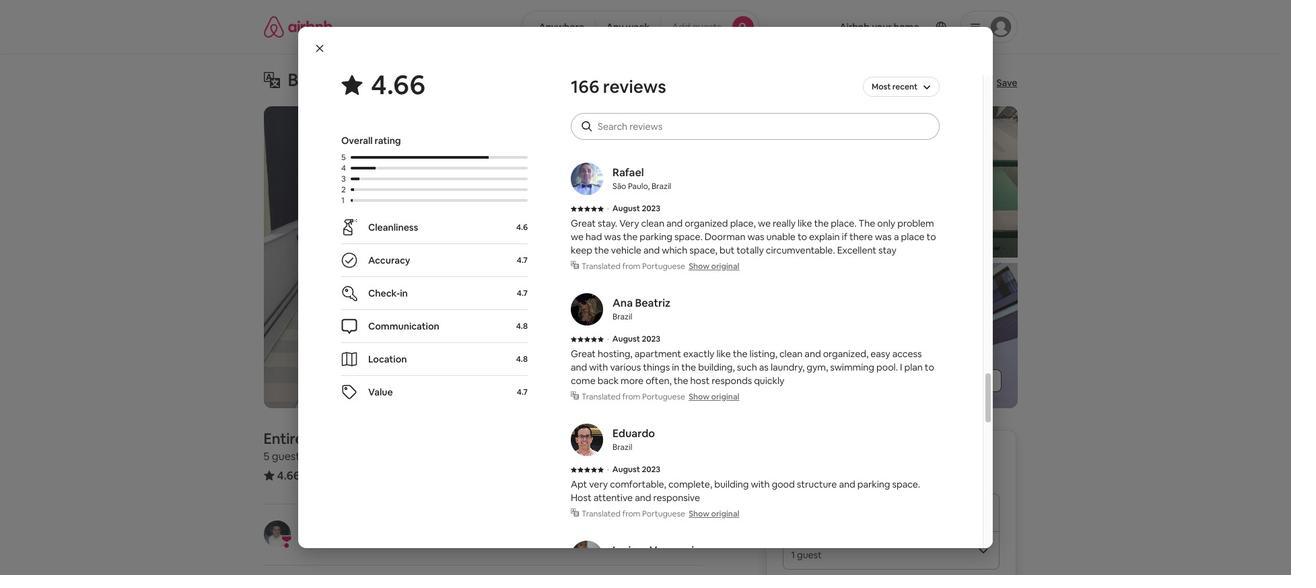 Task type: vqa. For each thing, say whether or not it's contained in the screenshot.
exactly on the bottom right
yes



Task type: locate. For each thing, give the bounding box(es) containing it.
we up keep
[[571, 231, 584, 243]]

· august 2023 up comfortable,
[[607, 465, 660, 475]]

· august 2023 up hosting,
[[607, 334, 660, 345]]

1 vertical spatial in
[[672, 362, 680, 374]]

1 horizontal spatial apartment
[[749, 114, 796, 126]]

4
[[341, 163, 346, 174]]

show down host
[[689, 392, 710, 403]]

from for rafael
[[622, 261, 641, 272]]

place.
[[831, 217, 857, 230]]

1 was from the left
[[604, 231, 621, 243]]

ana beatriz brazil
[[613, 296, 671, 322]]

0 vertical spatial 5
[[341, 152, 346, 163]]

august up comfortable,
[[613, 465, 640, 475]]

show original button down building
[[689, 509, 740, 520]]

translated
[[582, 131, 621, 141], [582, 261, 621, 272], [582, 392, 621, 403], [582, 509, 621, 520]]

1 vertical spatial great
[[571, 348, 596, 360]]

0 vertical spatial 4.8
[[516, 321, 528, 332]]

1 vertical spatial 2
[[358, 537, 363, 549]]

1 august from the top
[[613, 203, 640, 214]]

0 vertical spatial august
[[613, 203, 640, 214]]

3 august from the top
[[613, 465, 640, 475]]

original down all impeccable , great place the beautiful apartment super comfortable
[[711, 131, 740, 141]]

1 great from the top
[[571, 217, 596, 230]]

0 vertical spatial guests
[[692, 21, 721, 33]]

like up building,
[[717, 348, 731, 360]]

0 vertical spatial we
[[758, 217, 771, 230]]

1 vertical spatial with
[[751, 479, 770, 491]]

1 vertical spatial place
[[901, 231, 925, 243]]

2 original from the top
[[711, 261, 740, 272]]

in right loft
[[334, 430, 346, 448]]

communication
[[368, 320, 439, 333]]

2 4.7 from the top
[[517, 288, 528, 299]]

brazil inside entire loft in bom retiro, brazil 5 guests
[[430, 430, 467, 448]]

bárbara image
[[571, 59, 603, 92]]

brazil inside rafael são paulo, brazil
[[652, 181, 671, 192]]

1 vertical spatial bom
[[349, 430, 380, 448]]

and up come
[[571, 362, 587, 374]]

exactly
[[683, 348, 715, 360]]

show left all on the bottom right of page
[[921, 375, 946, 387]]

· up hosting,
[[607, 334, 609, 345]]

brazil
[[642, 77, 662, 88], [652, 181, 671, 192], [613, 312, 632, 322], [430, 430, 467, 448], [613, 442, 632, 453]]

2 · august 2023 from the top
[[607, 334, 660, 345]]

as
[[759, 362, 769, 374]]

original for ana beatriz
[[711, 392, 740, 403]]

4.66 up the rating
[[371, 67, 425, 102]]

with up back on the left of page
[[589, 362, 608, 374]]

show original button down all impeccable , great place the beautiful apartment super comfortable
[[689, 131, 740, 141]]

guests right add at the top right of page
[[692, 21, 721, 33]]

1 horizontal spatial parking
[[858, 479, 890, 491]]

great up come
[[571, 348, 596, 360]]

· for brazil
[[607, 465, 609, 475]]

4 from from the top
[[622, 509, 641, 520]]

3 show original button from the top
[[689, 392, 740, 403]]

1 horizontal spatial with
[[751, 479, 770, 491]]

original down responds
[[711, 392, 740, 403]]

2 2023 from the top
[[642, 334, 660, 345]]

to up "circumventable."
[[798, 231, 807, 243]]

1 vertical spatial retiro,
[[383, 430, 427, 448]]

2023 up comfortable,
[[642, 465, 660, 475]]

0 vertical spatial with
[[589, 362, 608, 374]]

· up stay.
[[607, 203, 609, 214]]

portuguese down which
[[642, 261, 685, 272]]

original down building
[[711, 509, 740, 520]]

quickly
[[754, 375, 785, 387]]

in up communication
[[400, 287, 408, 300]]

sofá bi cama, acomoda duas pessoas. image
[[646, 263, 829, 409]]

from down vehicle at the top left of page
[[622, 261, 641, 272]]

2 down 4
[[341, 184, 346, 195]]

1 horizontal spatial we
[[758, 217, 771, 230]]

overall rating
[[341, 135, 401, 147]]

2 great from the top
[[571, 348, 596, 360]]

1 horizontal spatial 4.66
[[371, 67, 425, 102]]

0 horizontal spatial place
[[666, 114, 690, 126]]

show down all impeccable , great place the beautiful apartment super comfortable
[[689, 131, 710, 141]]

superhost
[[307, 537, 351, 549]]

host
[[690, 375, 710, 387]]

0 vertical spatial 2
[[341, 184, 346, 195]]

3 original from the top
[[711, 392, 740, 403]]

2 translated from the top
[[582, 261, 621, 272]]

3 translated from the top
[[582, 392, 621, 403]]

1 portuguese from the top
[[642, 131, 685, 141]]

responds
[[712, 375, 752, 387]]

place inside great stay. very clean and organized place, we really like the place. the only problem we had was the parking space. doorman was unable to explain if there was a place to keep the vehicle and which space, but totally circumventable. excellent stay
[[901, 231, 925, 243]]

0 horizontal spatial in
[[334, 430, 346, 448]]

· august 2023 for brazil
[[607, 465, 660, 475]]

None search field
[[522, 11, 759, 43]]

show original button for rafael
[[689, 261, 740, 272]]

bom
[[288, 69, 325, 92], [349, 430, 380, 448]]

place down problem
[[901, 231, 925, 243]]

original for eduardo
[[711, 509, 740, 520]]

retiro, down value
[[383, 430, 427, 448]]

to
[[798, 231, 807, 243], [927, 231, 936, 243], [925, 362, 934, 374]]

0 vertical spatial 2023
[[642, 203, 660, 214]]

2 show original button from the top
[[689, 261, 740, 272]]

add guests button
[[661, 11, 759, 43]]

translated from portuguese show original for eduardo
[[582, 509, 740, 520]]

1 horizontal spatial 2
[[358, 537, 363, 549]]

august up very at the left top of the page
[[613, 203, 640, 214]]

1 horizontal spatial was
[[748, 231, 764, 243]]

0 horizontal spatial 5
[[264, 450, 270, 464]]

great up the had
[[571, 217, 596, 230]]

structure
[[797, 479, 837, 491]]

the left host
[[674, 375, 688, 387]]

4 translated from the top
[[582, 509, 621, 520]]

check-
[[368, 287, 400, 300]]

2 horizontal spatial in
[[672, 362, 680, 374]]

1 horizontal spatial bom
[[349, 430, 380, 448]]

doorman
[[705, 231, 746, 243]]

apartment up things
[[635, 348, 681, 360]]

space. inside apt very comfortable, complete, building with good structure and parking space. host attentive and responsive
[[892, 479, 920, 491]]

great
[[641, 114, 664, 126]]

2 august from the top
[[613, 334, 640, 345]]

was down stay.
[[604, 231, 621, 243]]

0 vertical spatial like
[[798, 217, 812, 230]]

translated for rafael
[[582, 261, 621, 272]]

0 horizontal spatial clean
[[641, 217, 664, 230]]

4 original from the top
[[711, 509, 740, 520]]

2 from from the top
[[622, 261, 641, 272]]

0 vertical spatial space.
[[675, 231, 703, 243]]

1 vertical spatial guests
[[272, 450, 305, 464]]

hosting
[[390, 537, 423, 549]]

in inside entire loft in bom retiro, brazil 5 guests
[[334, 430, 346, 448]]

0 vertical spatial great
[[571, 217, 596, 230]]

0 vertical spatial · august 2023
[[607, 203, 660, 214]]

1 horizontal spatial place
[[901, 231, 925, 243]]

5 inside entire loft in bom retiro, brazil 5 guests
[[264, 450, 270, 464]]

· up very at the left of page
[[607, 465, 609, 475]]

2 4.8 from the top
[[516, 354, 528, 365]]

translated from portuguese show original for rafael
[[582, 261, 740, 272]]

2 vertical spatial in
[[334, 430, 346, 448]]

apartment left super
[[749, 114, 796, 126]]

0 horizontal spatial apartment
[[635, 348, 681, 360]]

portuguese down responsive
[[642, 509, 685, 520]]

week
[[626, 21, 650, 33]]

3 2023 from the top
[[642, 465, 660, 475]]

1 vertical spatial · august 2023
[[607, 334, 660, 345]]

0 vertical spatial bom
[[288, 69, 325, 92]]

attentive
[[594, 492, 633, 504]]

4.66 inside dialog
[[371, 67, 425, 102]]

1 2023 from the top
[[642, 203, 660, 214]]

comfortable,
[[610, 479, 666, 491]]

and
[[666, 217, 683, 230], [644, 244, 660, 257], [805, 348, 821, 360], [571, 362, 587, 374], [839, 479, 855, 491], [635, 492, 651, 504]]

share button
[[920, 71, 972, 94]]

1 horizontal spatial 5
[[341, 152, 346, 163]]

· for são
[[607, 203, 609, 214]]

brazil inside ana beatriz brazil
[[613, 312, 632, 322]]

guests inside entire loft in bom retiro, brazil 5 guests
[[272, 450, 305, 464]]

3 translated from portuguese show original from the top
[[582, 392, 740, 403]]

we left 'really'
[[758, 217, 771, 230]]

loft
[[307, 430, 331, 448]]

retiro, left expo
[[329, 69, 383, 92]]

norte,
[[493, 69, 545, 92]]

0 vertical spatial in
[[400, 287, 408, 300]]

portuguese down great at the top
[[642, 131, 685, 141]]

0 horizontal spatial guests
[[272, 450, 305, 464]]

0 vertical spatial 4.7
[[517, 255, 528, 266]]

add guests
[[672, 21, 721, 33]]

most recent
[[872, 81, 918, 92]]

accuracy
[[368, 254, 410, 267]]

parking right structure
[[858, 479, 890, 491]]

· august 2023
[[607, 203, 660, 214], [607, 334, 660, 345], [607, 465, 660, 475]]

2023 for brazil
[[642, 465, 660, 475]]

automatically translated title: bom retiro, expo center norte, allianz stadium. image
[[264, 72, 280, 88]]

2 horizontal spatial was
[[875, 231, 892, 243]]

· august 2023 up very at the left top of the page
[[607, 203, 660, 214]]

ana beatriz image
[[571, 294, 603, 326], [571, 294, 603, 326]]

to right plan
[[925, 362, 934, 374]]

guests down entire
[[272, 450, 305, 464]]

august up hosting,
[[613, 334, 640, 345]]

show original button down space,
[[689, 261, 740, 272]]

show for eduardo
[[689, 509, 710, 520]]

0 horizontal spatial like
[[717, 348, 731, 360]]

2 left years
[[358, 537, 363, 549]]

parking inside apt very comfortable, complete, building with good structure and parking space. host attentive and responsive
[[858, 479, 890, 491]]

back
[[598, 375, 619, 387]]

like
[[798, 217, 812, 230], [717, 348, 731, 360]]

1 vertical spatial august
[[613, 334, 640, 345]]

with left good
[[751, 479, 770, 491]]

original down but
[[711, 261, 740, 272]]

4.8 for location
[[516, 354, 528, 365]]

august for brazil
[[613, 465, 640, 475]]

translated from portuguese show original down responsive
[[582, 509, 740, 520]]

2 vertical spatial 4.7
[[517, 387, 528, 398]]

was
[[604, 231, 621, 243], [748, 231, 764, 243], [875, 231, 892, 243]]

translated from portuguese show original down great at the top
[[582, 131, 740, 141]]

1 horizontal spatial like
[[798, 217, 812, 230]]

5 up '3'
[[341, 152, 346, 163]]

apt very comfortable, complete, building with good structure and parking space. host attentive and responsive
[[571, 479, 920, 504]]

place right great at the top
[[666, 114, 690, 126]]

· left years
[[353, 537, 356, 549]]

like right 'really'
[[798, 217, 812, 230]]

4.7
[[517, 255, 528, 266], [517, 288, 528, 299], [517, 387, 528, 398]]

rafael image
[[571, 163, 603, 195], [571, 163, 603, 195]]

space,
[[690, 244, 718, 257]]

portuguese for rafael
[[642, 261, 685, 272]]

anywhere
[[539, 21, 584, 33]]

,
[[636, 114, 639, 126]]

translated down back on the left of page
[[582, 392, 621, 403]]

great inside great hosting, apartment exactly like the listing, clean and organized, easy access and with various things in the building, such as laundry, gym, swimming pool. i plan to come back more often, the host responds quickly
[[571, 348, 596, 360]]

translated from portuguese show original down which
[[582, 261, 740, 272]]

was up totally
[[748, 231, 764, 243]]

4.7 for check-in
[[517, 288, 528, 299]]

piscina raiada. image
[[264, 106, 641, 409]]

great hosting, apartment exactly like the listing, clean and organized, easy access and with various things in the building, such as laundry, gym, swimming pool. i plan to come back more often, the host responds quickly
[[571, 348, 934, 387]]

great inside great stay. very clean and organized place, we really like the place. the only problem we had was the parking space. doorman was unable to explain if there was a place to keep the vehicle and which space, but totally circumventable. excellent stay
[[571, 217, 596, 230]]

any week button
[[595, 11, 661, 43]]

parking up which
[[640, 231, 673, 243]]

0 horizontal spatial was
[[604, 231, 621, 243]]

super
[[798, 114, 822, 126]]

and right structure
[[839, 479, 855, 491]]

retiro, inside entire loft in bom retiro, brazil 5 guests
[[383, 430, 427, 448]]

translated down keep
[[582, 261, 621, 272]]

in
[[400, 287, 408, 300], [672, 362, 680, 374], [334, 430, 346, 448]]

center
[[432, 69, 489, 92]]

comfortable
[[824, 114, 878, 126]]

bom right loft
[[349, 430, 380, 448]]

portuguese down often,
[[642, 392, 685, 403]]

0 vertical spatial 4.66
[[371, 67, 425, 102]]

0 horizontal spatial 2
[[341, 184, 346, 195]]

0 horizontal spatial space.
[[675, 231, 703, 243]]

2 portuguese from the top
[[642, 261, 685, 272]]

3 · august 2023 from the top
[[607, 465, 660, 475]]

cleanliness
[[368, 221, 418, 234]]

great stay. very clean and organized place, we really like the place. the only problem we had was the parking space. doorman was unable to explain if there was a place to keep the vehicle and which space, but totally circumventable. excellent stay
[[571, 217, 936, 257]]

with
[[589, 362, 608, 374], [751, 479, 770, 491]]

translated down attentive
[[582, 509, 621, 520]]

we
[[758, 217, 771, 230], [571, 231, 584, 243]]

space.
[[675, 231, 703, 243], [892, 479, 920, 491]]

portuguese for eduardo
[[642, 509, 685, 520]]

from down "more"
[[622, 392, 641, 403]]

pool.
[[877, 362, 898, 374]]

2 was from the left
[[748, 231, 764, 243]]

5 inside 4.66 dialog
[[341, 152, 346, 163]]

4 translated from portuguese show original from the top
[[582, 509, 740, 520]]

1 vertical spatial 5
[[264, 450, 270, 464]]

show original button down host
[[689, 392, 740, 403]]

2023 down paulo,
[[642, 203, 660, 214]]

building
[[714, 479, 749, 491]]

any
[[606, 21, 624, 33]]

1 · august 2023 from the top
[[607, 203, 660, 214]]

3 from from the top
[[622, 392, 641, 403]]

0 vertical spatial place
[[666, 114, 690, 126]]

1 vertical spatial clean
[[780, 348, 803, 360]]

keep
[[571, 244, 592, 257]]

4.66 down entire
[[277, 469, 300, 483]]

2023
[[642, 203, 660, 214], [642, 334, 660, 345], [642, 465, 660, 475]]

2 vertical spatial · august 2023
[[607, 465, 660, 475]]

2 vertical spatial 2023
[[642, 465, 660, 475]]

parking inside great stay. very clean and organized place, we really like the place. the only problem we had was the parking space. doorman was unable to explain if there was a place to keep the vehicle and which space, but totally circumventable. excellent stay
[[640, 231, 673, 243]]

1 horizontal spatial space.
[[892, 479, 920, 491]]

1 vertical spatial 4.8
[[516, 354, 528, 365]]

a
[[894, 231, 899, 243]]

1 vertical spatial apartment
[[635, 348, 681, 360]]

august for são
[[613, 203, 640, 214]]

like inside great stay. very clean and organized place, we really like the place. the only problem we had was the parking space. doorman was unable to explain if there was a place to keep the vehicle and which space, but totally circumventable. excellent stay
[[798, 217, 812, 230]]

1 vertical spatial space.
[[892, 479, 920, 491]]

to down problem
[[927, 231, 936, 243]]

bom right 'automatically translated title: bom retiro, expo center norte, allianz stadium.' image
[[288, 69, 325, 92]]

4.7 for accuracy
[[517, 255, 528, 266]]

with inside apt very comfortable, complete, building with good structure and parking space. host attentive and responsive
[[751, 479, 770, 491]]

brazil inside the eduardo brazil
[[613, 442, 632, 453]]

4 portuguese from the top
[[642, 509, 685, 520]]

translated from portuguese show original down often,
[[582, 392, 740, 403]]

0 horizontal spatial with
[[589, 362, 608, 374]]

2 vertical spatial august
[[613, 465, 640, 475]]

photos
[[959, 375, 991, 387]]

bárbara
[[613, 62, 652, 76]]

in right things
[[672, 362, 680, 374]]

0 horizontal spatial parking
[[640, 231, 673, 243]]

1 horizontal spatial clean
[[780, 348, 803, 360]]

problem
[[898, 217, 934, 230]]

0 vertical spatial parking
[[640, 231, 673, 243]]

0 vertical spatial clean
[[641, 217, 664, 230]]

gym,
[[807, 362, 828, 374]]

1 vertical spatial 2023
[[642, 334, 660, 345]]

was left a at right
[[875, 231, 892, 243]]

1 horizontal spatial guests
[[692, 21, 721, 33]]

0 horizontal spatial we
[[571, 231, 584, 243]]

2023 up things
[[642, 334, 660, 345]]

circumventable.
[[766, 244, 835, 257]]

translated down impeccable
[[582, 131, 621, 141]]

only
[[877, 217, 895, 230]]

anywhere button
[[522, 11, 596, 43]]

show down space,
[[689, 261, 710, 272]]

clean up laundry,
[[780, 348, 803, 360]]

3 4.7 from the top
[[517, 387, 528, 398]]

space. inside great stay. very clean and organized place, we really like the place. the only problem we had was the parking space. doorman was unable to explain if there was a place to keep the vehicle and which space, but totally circumventable. excellent stay
[[675, 231, 703, 243]]

1 4.8 from the top
[[516, 321, 528, 332]]

clean right very at the left top of the page
[[641, 217, 664, 230]]

3 portuguese from the top
[[642, 392, 685, 403]]

various
[[610, 362, 641, 374]]

august
[[613, 203, 640, 214], [613, 334, 640, 345], [613, 465, 640, 475]]

4 show original button from the top
[[689, 509, 740, 520]]

1 vertical spatial 4.7
[[517, 288, 528, 299]]

impeccable
[[584, 114, 634, 126]]

show down responsive
[[689, 509, 710, 520]]

i
[[900, 362, 902, 374]]

1 vertical spatial like
[[717, 348, 731, 360]]

from down ,
[[622, 131, 641, 141]]

1 vertical spatial parking
[[858, 479, 890, 491]]

4.6
[[516, 222, 528, 233]]

2 translated from portuguese show original from the top
[[582, 261, 740, 272]]

0 horizontal spatial 4.66
[[277, 469, 300, 483]]

from down attentive
[[622, 509, 641, 520]]

4.66
[[371, 67, 425, 102], [277, 469, 300, 483]]

5 down entire
[[264, 450, 270, 464]]

2 inside 4.66 dialog
[[341, 184, 346, 195]]

good
[[772, 479, 795, 491]]

all
[[571, 114, 582, 126]]

translated from portuguese show original
[[582, 131, 740, 141], [582, 261, 740, 272], [582, 392, 740, 403], [582, 509, 740, 520]]

1 4.7 from the top
[[517, 255, 528, 266]]



Task type: describe. For each thing, give the bounding box(es) containing it.
the left the beautiful
[[692, 114, 706, 126]]

hosting,
[[598, 348, 633, 360]]

4.66 dialog
[[298, 27, 993, 576]]

stadium.
[[607, 69, 680, 92]]

Search reviews, Press 'Enter' to search text field
[[598, 120, 926, 133]]

which
[[662, 244, 687, 257]]

host
[[571, 492, 592, 504]]

the up such
[[733, 348, 748, 360]]

plan
[[904, 362, 923, 374]]

save
[[997, 77, 1018, 89]]

portuguese for ana beatriz
[[642, 392, 685, 403]]

vehicle
[[611, 244, 641, 257]]

unable
[[767, 231, 796, 243]]

original for rafael
[[711, 261, 740, 272]]

rating
[[375, 135, 401, 147]]

bom inside entire loft in bom retiro, brazil 5 guests
[[349, 430, 380, 448]]

clean inside great hosting, apartment exactly like the listing, clean and organized, easy access and with various things in the building, such as laundry, gym, swimming pool. i plan to come back more often, the host responds quickly
[[780, 348, 803, 360]]

0 vertical spatial apartment
[[749, 114, 796, 126]]

august for beatriz
[[613, 334, 640, 345]]

stay
[[879, 244, 897, 257]]

são
[[613, 181, 626, 192]]

very
[[589, 479, 608, 491]]

access
[[892, 348, 922, 360]]

totally
[[737, 244, 764, 257]]

bom retiro, expo center norte, allianz stadium. image 5 image
[[834, 263, 1018, 409]]

stay.
[[598, 217, 617, 230]]

rafael
[[613, 166, 644, 180]]

things
[[643, 362, 670, 374]]

1 from from the top
[[622, 131, 641, 141]]

bárbara image
[[571, 59, 603, 92]]

in inside great hosting, apartment exactly like the listing, clean and organized, easy access and with various things in the building, such as laundry, gym, swimming pool. i plan to come back more often, the host responds quickly
[[672, 362, 680, 374]]

eduardo brazil
[[613, 427, 655, 453]]

2023 for são
[[642, 203, 660, 214]]

3 was from the left
[[875, 231, 892, 243]]

expo
[[387, 69, 428, 92]]

1 original from the top
[[711, 131, 740, 141]]

place,
[[730, 217, 756, 230]]

host profile picture image
[[264, 521, 290, 548]]

entire
[[264, 430, 304, 448]]

great for rafael
[[571, 217, 596, 230]]

the down the had
[[594, 244, 609, 257]]

1 translated from the top
[[582, 131, 621, 141]]

apartment inside great hosting, apartment exactly like the listing, clean and organized, easy access and with various things in the building, such as laundry, gym, swimming pool. i plan to come back more often, the host responds quickly
[[635, 348, 681, 360]]

larissa
[[613, 544, 647, 558]]

and up gym, at the bottom of page
[[805, 348, 821, 360]]

and up which
[[666, 217, 683, 230]]

the down very at the left top of the page
[[623, 231, 638, 243]]

superhost · 2 years hosting
[[307, 537, 423, 549]]

piscina. image
[[646, 106, 829, 258]]

beatriz
[[635, 296, 671, 310]]

great for ana
[[571, 348, 596, 360]]

with inside great hosting, apartment exactly like the listing, clean and organized, easy access and with various things in the building, such as laundry, gym, swimming pool. i plan to come back more often, the host responds quickly
[[589, 362, 608, 374]]

larissa veronezi
[[613, 544, 694, 558]]

0 horizontal spatial bom
[[288, 69, 325, 92]]

years
[[365, 537, 388, 549]]

recent
[[893, 81, 918, 92]]

the
[[859, 217, 875, 230]]

there
[[850, 231, 873, 243]]

like inside great hosting, apartment exactly like the listing, clean and organized, easy access and with various things in the building, such as laundry, gym, swimming pool. i plan to come back more often, the host responds quickly
[[717, 348, 731, 360]]

3
[[341, 174, 346, 184]]

from for eduardo
[[622, 509, 641, 520]]

· for beatriz
[[607, 334, 609, 345]]

bárbara brasilia, brazil
[[613, 62, 662, 88]]

such
[[737, 362, 757, 374]]

show all photos button
[[894, 370, 1001, 392]]

organized,
[[823, 348, 869, 360]]

veronezi
[[650, 544, 694, 558]]

1 translated from portuguese show original from the top
[[582, 131, 740, 141]]

ana
[[613, 296, 633, 310]]

1 vertical spatial we
[[571, 231, 584, 243]]

show inside button
[[921, 375, 946, 387]]

· august 2023 for beatriz
[[607, 334, 660, 345]]

reviews
[[603, 75, 666, 98]]

brazil inside bárbara brasilia, brazil
[[642, 77, 662, 88]]

4.7 for value
[[517, 387, 528, 398]]

eduardo image
[[571, 424, 603, 456]]

translated from portuguese show original for ana beatriz
[[582, 392, 740, 403]]

most
[[872, 81, 891, 92]]

building,
[[698, 362, 735, 374]]

show all photos
[[921, 375, 991, 387]]

eduardo image
[[571, 424, 603, 456]]

excellent
[[837, 244, 877, 257]]

location
[[368, 353, 407, 366]]

paulo,
[[628, 181, 650, 192]]

1 show original button from the top
[[689, 131, 740, 141]]

· august 2023 for são
[[607, 203, 660, 214]]

show original button for eduardo
[[689, 509, 740, 520]]

any week
[[606, 21, 650, 33]]

often,
[[646, 375, 672, 387]]

1 horizontal spatial in
[[400, 287, 408, 300]]

very
[[619, 217, 639, 230]]

laundry,
[[771, 362, 805, 374]]

to inside great hosting, apartment exactly like the listing, clean and organized, easy access and with various things in the building, such as laundry, gym, swimming pool. i plan to come back more often, the host responds quickly
[[925, 362, 934, 374]]

and down comfortable,
[[635, 492, 651, 504]]

translated for eduardo
[[582, 509, 621, 520]]

4.8 for communication
[[516, 321, 528, 332]]

apt
[[571, 479, 587, 491]]

piscina deck molhado. image
[[834, 106, 1018, 258]]

clean inside great stay. very clean and organized place, we really like the place. the only problem we had was the parking space. doorman was unable to explain if there was a place to keep the vehicle and which space, but totally circumventable. excellent stay
[[641, 217, 664, 230]]

show for ana beatriz
[[689, 392, 710, 403]]

bom retiro, expo center norte, allianz stadium.
[[288, 69, 680, 92]]

value
[[368, 386, 393, 399]]

and left which
[[644, 244, 660, 257]]

the up the "explain"
[[814, 217, 829, 230]]

allianz
[[549, 69, 603, 92]]

show for rafael
[[689, 261, 710, 272]]

organized
[[685, 217, 728, 230]]

rafael são paulo, brazil
[[613, 166, 671, 192]]

166
[[571, 75, 599, 98]]

come
[[571, 375, 596, 387]]

guests inside button
[[692, 21, 721, 33]]

but
[[720, 244, 735, 257]]

really
[[773, 217, 796, 230]]

1 vertical spatial 4.66
[[277, 469, 300, 483]]

translated for ana beatriz
[[582, 392, 621, 403]]

save button
[[975, 71, 1023, 94]]

profile element
[[775, 0, 1018, 54]]

0 vertical spatial retiro,
[[329, 69, 383, 92]]

listing,
[[750, 348, 778, 360]]

entire loft in bom retiro, brazil 5 guests
[[264, 430, 467, 464]]

the down the exactly
[[682, 362, 696, 374]]

explain
[[809, 231, 840, 243]]

show original button for ana beatriz
[[689, 392, 740, 403]]

more
[[621, 375, 644, 387]]

166 reviews
[[571, 75, 666, 98]]

from for ana
[[622, 392, 641, 403]]

add
[[672, 21, 690, 33]]

responsive
[[653, 492, 700, 504]]

none search field containing anywhere
[[522, 11, 759, 43]]

2023 for beatriz
[[642, 334, 660, 345]]



